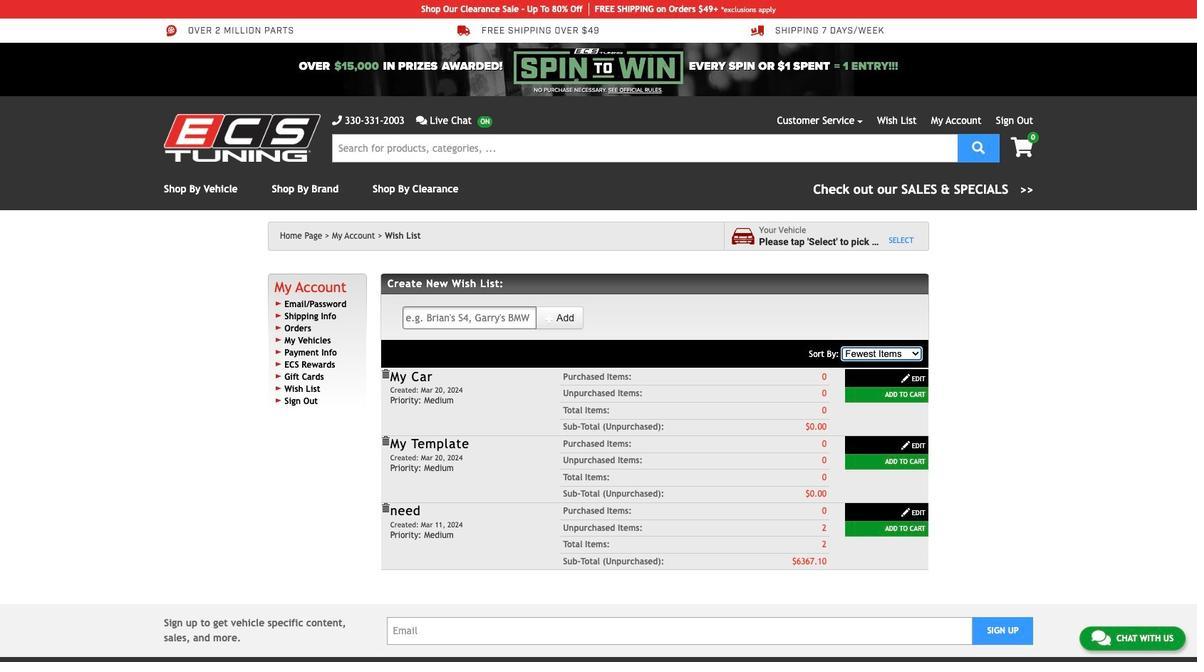 Task type: locate. For each thing, give the bounding box(es) containing it.
search image
[[972, 141, 985, 154]]

e.g. Brian's S4, Garry's BMW E92...etc text field
[[402, 306, 537, 329]]

phone image
[[332, 115, 342, 125]]

comments image
[[416, 115, 427, 125], [1092, 629, 1111, 646]]

0 vertical spatial comments image
[[416, 115, 427, 125]]

white image
[[544, 314, 554, 324], [901, 373, 911, 383], [901, 441, 911, 451], [901, 508, 911, 518]]

0 vertical spatial delete image
[[380, 369, 390, 379]]

Search text field
[[332, 134, 958, 163]]

delete image
[[380, 369, 390, 379], [380, 436, 390, 446], [380, 503, 390, 513]]

1 delete image from the top
[[380, 369, 390, 379]]

1 vertical spatial delete image
[[380, 436, 390, 446]]

2 vertical spatial delete image
[[380, 503, 390, 513]]

1 horizontal spatial comments image
[[1092, 629, 1111, 646]]

0 horizontal spatial comments image
[[416, 115, 427, 125]]



Task type: vqa. For each thing, say whether or not it's contained in the screenshot.
white icon
yes



Task type: describe. For each thing, give the bounding box(es) containing it.
2 delete image from the top
[[380, 436, 390, 446]]

Email email field
[[387, 617, 973, 645]]

1 vertical spatial comments image
[[1092, 629, 1111, 646]]

ecs tuning image
[[164, 114, 321, 162]]

shopping cart image
[[1011, 138, 1033, 158]]

ecs tuning 'spin to win' contest logo image
[[514, 48, 684, 84]]

3 delete image from the top
[[380, 503, 390, 513]]



